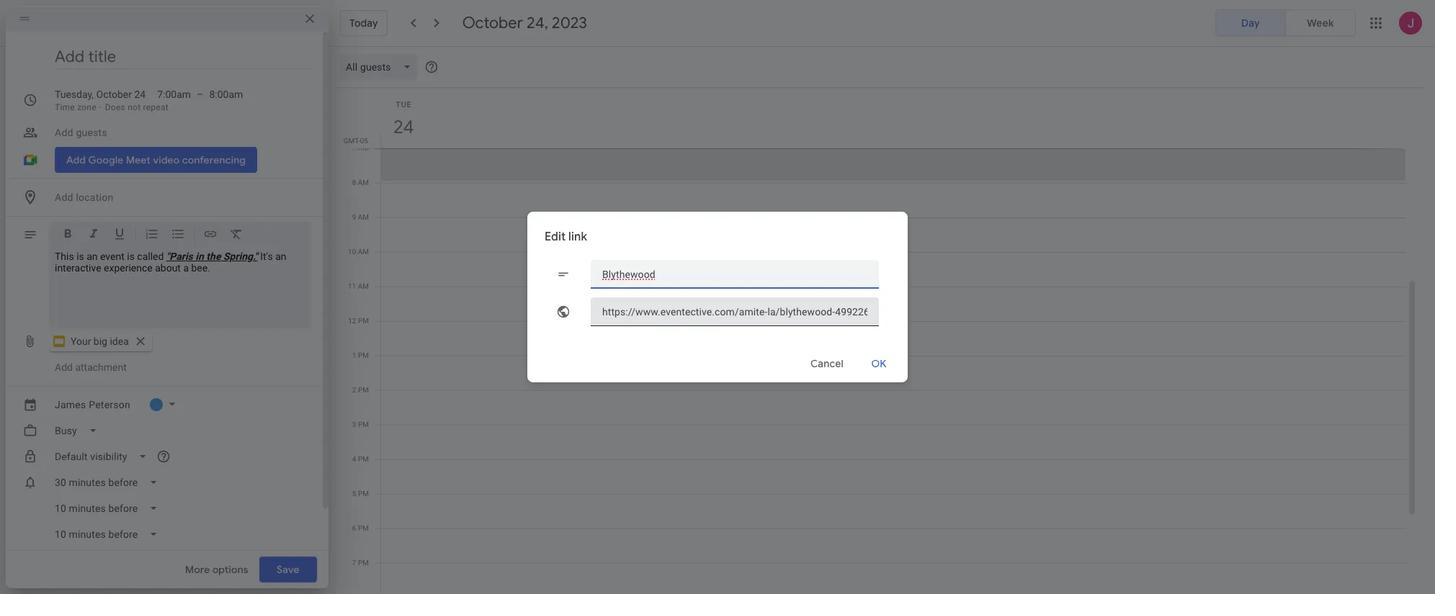 Task type: describe. For each thing, give the bounding box(es) containing it.
it's
[[260, 251, 273, 262]]

bold image
[[61, 227, 75, 244]]

pm for 6 pm
[[358, 525, 369, 532]]

2 is from the left
[[127, 251, 135, 262]]

"paris
[[166, 251, 193, 262]]

1 is from the left
[[76, 251, 84, 262]]

6
[[352, 525, 356, 532]]

event
[[100, 251, 124, 262]]

cancel
[[811, 357, 844, 370]]

gmt-
[[344, 137, 360, 145]]

pm for 4 pm
[[358, 455, 369, 463]]

8
[[352, 179, 356, 187]]

1 pm
[[352, 352, 369, 360]]

11
[[348, 282, 356, 290]]

week
[[1307, 17, 1334, 30]]

add
[[55, 362, 73, 373]]

your big idea link
[[49, 331, 152, 352]]

am for 11 am
[[358, 282, 369, 290]]

interactive
[[55, 262, 101, 274]]

option group containing day
[[1215, 9, 1356, 37]]

underline image
[[112, 227, 127, 244]]

this
[[55, 251, 74, 262]]

24,
[[527, 13, 548, 33]]

insert link image
[[203, 227, 218, 244]]

2
[[352, 386, 356, 394]]

1 an from the left
[[87, 251, 98, 262]]

6 pm
[[352, 525, 369, 532]]

big
[[94, 336, 107, 347]]

am for 8 am
[[358, 179, 369, 187]]

1
[[352, 352, 356, 360]]

Day radio
[[1215, 9, 1286, 37]]

7 am
[[352, 144, 369, 152]]

edit link
[[545, 230, 587, 244]]

peterson
[[89, 399, 130, 411]]

bee.
[[191, 262, 210, 274]]

edit
[[545, 230, 566, 244]]

am for 9 am
[[358, 213, 369, 221]]

called
[[137, 251, 164, 262]]

7 pm
[[352, 559, 369, 567]]

Add title text field
[[55, 46, 311, 68]]

today
[[349, 17, 378, 30]]

9
[[352, 213, 356, 221]]

formatting options toolbar
[[49, 222, 311, 252]]

4 pm
[[352, 455, 369, 463]]

the
[[206, 251, 221, 262]]



Task type: vqa. For each thing, say whether or not it's contained in the screenshot.
10
yes



Task type: locate. For each thing, give the bounding box(es) containing it.
numbered list image
[[145, 227, 159, 244]]

italic image
[[86, 227, 101, 244]]

Description text field
[[55, 251, 305, 323]]

3
[[352, 421, 356, 429]]

pm right 5
[[358, 490, 369, 498]]

grid
[[334, 88, 1418, 594]]

Text to display text field
[[602, 260, 867, 289]]

0 horizontal spatial is
[[76, 251, 84, 262]]

ok button
[[856, 347, 902, 381]]

4
[[352, 455, 356, 463]]

6 pm from the top
[[358, 490, 369, 498]]

cancel button
[[804, 347, 850, 381]]

2 am from the top
[[358, 179, 369, 187]]

4 pm from the top
[[358, 421, 369, 429]]

7 for 7 am
[[352, 144, 356, 152]]

am up 8 am
[[358, 144, 369, 152]]

pm right 3
[[358, 421, 369, 429]]

pm right 6 on the left bottom
[[358, 525, 369, 532]]

add attachment button
[[49, 354, 132, 380]]

12 pm
[[348, 317, 369, 325]]

5 am from the top
[[358, 282, 369, 290]]

in
[[195, 251, 204, 262]]

is
[[76, 251, 84, 262], [127, 251, 135, 262]]

10 am
[[348, 248, 369, 256]]

grid containing gmt-05
[[334, 88, 1418, 594]]

5 pm from the top
[[358, 455, 369, 463]]

7 pm from the top
[[358, 525, 369, 532]]

5
[[352, 490, 356, 498]]

Week radio
[[1285, 9, 1356, 37]]

12
[[348, 317, 356, 325]]

0 vertical spatial 7
[[352, 144, 356, 152]]

an inside the it's an interactive experience about a bee.
[[275, 251, 286, 262]]

am for 10 am
[[358, 248, 369, 256]]

october 24, 2023
[[462, 13, 587, 33]]

pm right 4
[[358, 455, 369, 463]]

idea
[[110, 336, 129, 347]]

am right 8
[[358, 179, 369, 187]]

1 am from the top
[[358, 144, 369, 152]]

8 am
[[352, 179, 369, 187]]

column header
[[380, 88, 1406, 148]]

7 left 05
[[352, 144, 356, 152]]

spring."
[[223, 251, 258, 262]]

pm for 3 pm
[[358, 421, 369, 429]]

1 pm from the top
[[358, 317, 369, 325]]

7
[[352, 144, 356, 152], [352, 559, 356, 567]]

pm for 7 pm
[[358, 559, 369, 567]]

your big idea
[[71, 336, 129, 347]]

4 am from the top
[[358, 248, 369, 256]]

edit link dialog
[[527, 212, 908, 383]]

1 horizontal spatial an
[[275, 251, 286, 262]]

pm right 1
[[358, 352, 369, 360]]

a
[[183, 262, 189, 274]]

experience
[[104, 262, 153, 274]]

pm for 5 pm
[[358, 490, 369, 498]]

link
[[569, 230, 587, 244]]

october
[[462, 13, 523, 33]]

about
[[155, 262, 181, 274]]

7 for 7 pm
[[352, 559, 356, 567]]

pm down '6 pm'
[[358, 559, 369, 567]]

3 am from the top
[[358, 213, 369, 221]]

1 horizontal spatial is
[[127, 251, 135, 262]]

gmt-05
[[344, 137, 368, 145]]

8 pm from the top
[[358, 559, 369, 567]]

2 7 from the top
[[352, 559, 356, 567]]

11 am
[[348, 282, 369, 290]]

1 vertical spatial 7
[[352, 559, 356, 567]]

2 pm
[[352, 386, 369, 394]]

it's an interactive experience about a bee.
[[55, 251, 286, 274]]

attachment
[[75, 362, 127, 373]]

is right this
[[76, 251, 84, 262]]

am
[[358, 144, 369, 152], [358, 179, 369, 187], [358, 213, 369, 221], [358, 248, 369, 256], [358, 282, 369, 290]]

bulleted list image
[[171, 227, 185, 244]]

pm for 1 pm
[[358, 352, 369, 360]]

10
[[348, 248, 356, 256]]

3 pm from the top
[[358, 386, 369, 394]]

pm right 12
[[358, 317, 369, 325]]

1 7 from the top
[[352, 144, 356, 152]]

pm for 2 pm
[[358, 386, 369, 394]]

2023
[[552, 13, 587, 33]]

today button
[[340, 10, 387, 36]]

your
[[71, 336, 91, 347]]

3 pm
[[352, 421, 369, 429]]

an left event
[[87, 251, 98, 262]]

pm for 12 pm
[[358, 317, 369, 325]]

5 pm
[[352, 490, 369, 498]]

notifications element
[[49, 470, 311, 548]]

0 horizontal spatial an
[[87, 251, 98, 262]]

9 am
[[352, 213, 369, 221]]

james peterson
[[55, 399, 130, 411]]

am for 7 am
[[358, 144, 369, 152]]

an
[[87, 251, 98, 262], [275, 251, 286, 262]]

option group
[[1215, 9, 1356, 37]]

Link to url address text field
[[602, 298, 867, 326]]

is right event
[[127, 251, 135, 262]]

day
[[1241, 17, 1260, 30]]

add attachment
[[55, 362, 127, 373]]

an right it's
[[275, 251, 286, 262]]

am right 9
[[358, 213, 369, 221]]

05
[[360, 137, 368, 145]]

ok
[[871, 357, 887, 370]]

2 pm from the top
[[358, 352, 369, 360]]

am right 11
[[358, 282, 369, 290]]

pm right 2
[[358, 386, 369, 394]]

james
[[55, 399, 86, 411]]

7 down 6 on the left bottom
[[352, 559, 356, 567]]

this is an event is called "paris in the spring."
[[55, 251, 258, 262]]

remove formatting image
[[229, 227, 244, 244]]

pm
[[358, 317, 369, 325], [358, 352, 369, 360], [358, 386, 369, 394], [358, 421, 369, 429], [358, 455, 369, 463], [358, 490, 369, 498], [358, 525, 369, 532], [358, 559, 369, 567]]

2 an from the left
[[275, 251, 286, 262]]

am right 10
[[358, 248, 369, 256]]



